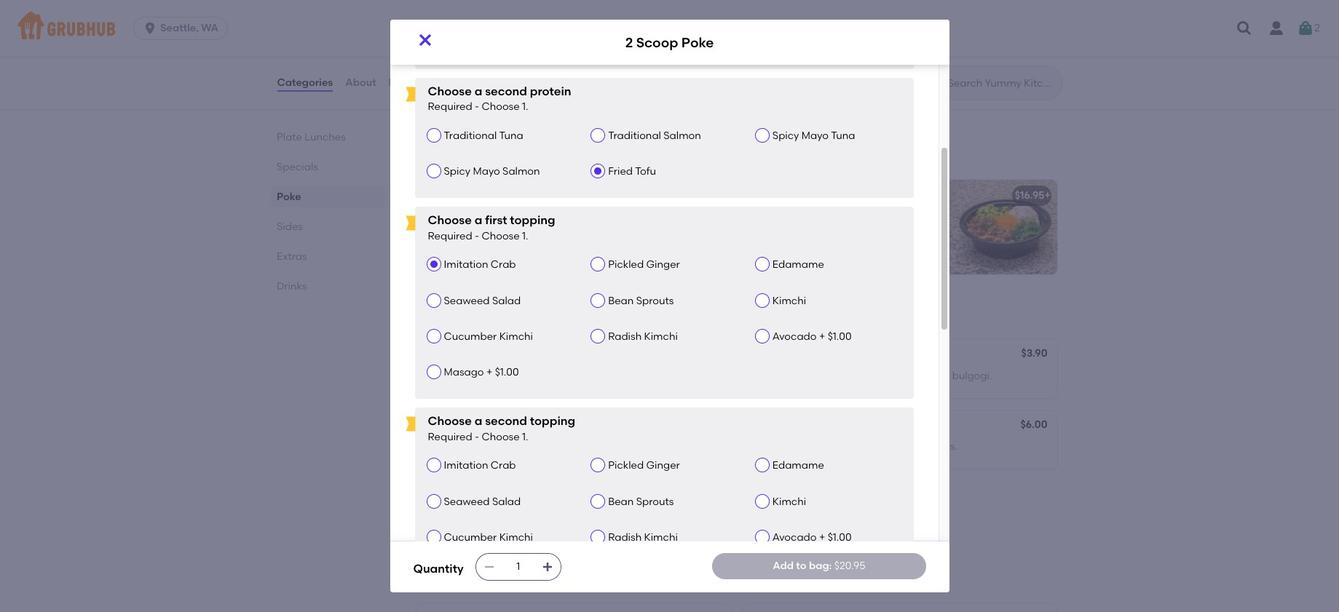 Task type: vqa. For each thing, say whether or not it's contained in the screenshot.
as
no



Task type: describe. For each thing, give the bounding box(es) containing it.
$1.00 for choose a first topping
[[828, 330, 852, 343]]

with inside comes with 1 scoop of poke of your choice.
[[789, 210, 809, 222]]

reviews button
[[388, 57, 430, 109]]

cucumber for first
[[444, 330, 497, 343]]

rice
[[486, 36, 508, 48]]

fried inside fried rice with your choice of protein and peas, carrots, and onions.
[[425, 56, 450, 69]]

1 horizontal spatial sides
[[413, 305, 455, 323]]

$3.90
[[1021, 347, 1047, 360]]

cut
[[521, 441, 537, 453]]

your inside fried rice with your choice of protein and peas, carrots, and onions.
[[496, 56, 517, 69]]

0 horizontal spatial sides
[[276, 221, 303, 233]]

0 horizontal spatial extras
[[276, 250, 307, 263]]

masago
[[444, 366, 484, 379]]

salad for first
[[492, 295, 521, 307]]

poke up comes with 1 scoop of poke of your choice.
[[792, 190, 816, 202]]

choose a first topping required - choose 1.
[[428, 214, 555, 242]]

2 pieces of fried pork and veggie egg rolls.
[[751, 441, 957, 453]]

spicy mayo tuna
[[772, 129, 855, 142]]

rice inside fried rice with your choice of protein and peas, carrots, and onions.
[[452, 56, 470, 69]]

Input item quantity number field
[[502, 554, 534, 580]]

in
[[624, 370, 632, 382]]

poke up tuna
[[483, 420, 508, 432]]

with up search icon at the right of page
[[926, 56, 947, 69]]

shrimp
[[845, 56, 878, 69]]

scoop
[[818, 210, 848, 222]]

topping for choose a second topping
[[530, 415, 575, 428]]

avocado + $1.00 for choose a first topping
[[772, 330, 852, 343]]

masago + $1.00
[[444, 366, 519, 379]]

main navigation navigation
[[0, 0, 1339, 57]]

second for protein
[[485, 84, 527, 98]]

4 pieces fried pork and veggie dumplings.
[[425, 512, 630, 524]]

grilled spam on seasoned rice wrapped in nori.
[[425, 370, 656, 382]]

add to bag: $20.95
[[773, 560, 865, 572]]

carrots,
[[657, 56, 695, 69]]

side scoop poke
[[425, 420, 508, 432]]

into
[[540, 441, 559, 453]]

raw
[[425, 441, 446, 453]]

1 scoop poke image
[[948, 180, 1057, 275]]

protein inside fried rice with your choice of protein and peas, carrots, and onions.
[[568, 56, 603, 69]]

avocado for choose a first topping
[[772, 330, 817, 343]]

an
[[470, 151, 481, 161]]

required for choose a second topping
[[428, 431, 472, 443]]

seattle, wa button
[[133, 17, 234, 40]]

to
[[796, 560, 806, 572]]

categories
[[277, 76, 333, 89]]

required for choose a first topping
[[428, 230, 472, 242]]

choose left first
[[428, 214, 472, 227]]

a
[[751, 56, 758, 69]]

nori.
[[635, 370, 656, 382]]

seaweed salad for first
[[444, 295, 521, 307]]

traditional for traditional tuna
[[444, 129, 497, 142]]

onions.
[[447, 71, 482, 83]]

poke for scoop
[[863, 210, 887, 222]]

4 pieces. fried dumplings filled with beef bulgogi.
[[751, 370, 992, 382]]

1 horizontal spatial veggie
[[878, 441, 911, 453]]

choose a second topping required - choose 1.
[[428, 415, 575, 443]]

fried up peas,
[[608, 36, 633, 49]]

dumplings.
[[575, 512, 630, 524]]

mayo for salmon
[[473, 165, 500, 178]]

spicy for spicy mayo tuna
[[772, 129, 799, 142]]

search icon image
[[924, 74, 942, 92]]

fried down mandu
[[797, 370, 821, 382]]

scoop for comes with 1 scoop of poke of your choice.
[[758, 190, 789, 202]]

0 horizontal spatial svg image
[[416, 31, 434, 49]]

charge.
[[529, 151, 561, 161]]

svg image for seattle, wa
[[143, 21, 157, 36]]

6
[[801, 56, 807, 69]]

pieces for 2 pieces of fried pork and veggie egg rolls.
[[759, 441, 792, 453]]

wa
[[201, 22, 218, 34]]

seattle, wa
[[160, 22, 218, 34]]

1 scoop poke
[[751, 190, 816, 202]]

your for 1 scoop poke
[[902, 210, 923, 222]]

and left peas,
[[606, 56, 625, 69]]

side
[[425, 420, 447, 432]]

Search Yummy Kitchen search field
[[946, 76, 1058, 90]]

quantity
[[413, 562, 464, 576]]

0 horizontal spatial 1
[[751, 190, 755, 202]]

beef
[[927, 370, 950, 382]]

1. for choose a second protein
[[522, 101, 528, 113]]

- for choose a second topping
[[475, 431, 479, 443]]

bulgogi
[[751, 349, 789, 361]]

filled
[[878, 370, 902, 382]]

fried rice with your choice of protein and peas, carrots, and onions.
[[425, 56, 695, 83]]

sides
[[433, 151, 454, 161]]

0 vertical spatial $20.95
[[686, 190, 718, 202]]

spam musubi
[[425, 349, 492, 361]]

$1.00 for choose a second topping
[[828, 531, 852, 544]]

2 button
[[1297, 15, 1320, 42]]

choice
[[520, 56, 553, 69]]

1 fried tofu from the top
[[608, 36, 656, 49]]

- for choose a second protein
[[475, 101, 479, 113]]

pickled ginger for choose a second topping
[[608, 460, 680, 472]]

pieces for 4 pieces fried pork and veggie dumplings.
[[433, 512, 466, 524]]

raw pieces of tuna cut into cubes.
[[425, 441, 593, 453]]

1 vertical spatial $1.00
[[495, 366, 519, 379]]

on
[[490, 370, 503, 382]]

tuna
[[496, 441, 519, 453]]

1 vertical spatial extras
[[413, 570, 461, 588]]

additional
[[483, 151, 527, 161]]

seaweed for first
[[444, 295, 490, 307]]

plate
[[276, 131, 302, 143]]

0 vertical spatial 2 scoop poke
[[625, 34, 714, 51]]

$16.95
[[1015, 190, 1044, 202]]

about button
[[345, 57, 377, 109]]

0 vertical spatial pork
[[831, 441, 853, 453]]

choose up traditional tuna
[[482, 101, 520, 113]]

la
[[761, 56, 770, 69]]

categories button
[[276, 57, 334, 109]]

2 horizontal spatial svg image
[[542, 561, 553, 573]]

1 vertical spatial $20.95
[[834, 560, 865, 572]]

avocado for choose a second topping
[[772, 531, 817, 544]]

svg image for 2
[[1297, 20, 1314, 37]]

mandu
[[792, 349, 827, 361]]

$12.00
[[1017, 34, 1047, 47]]

imitation for first
[[444, 259, 488, 271]]

poke add sides for an additional charge.
[[413, 130, 561, 161]]

scoop for comes with 2 scoops of poke of your choice.
[[433, 190, 465, 202]]

house fried rice
[[425, 36, 508, 48]]

1 vertical spatial salmon
[[502, 165, 540, 178]]

korean fried chicken special image
[[948, 0, 1057, 14]]

radish for choose a second topping
[[608, 531, 642, 544]]

reviews
[[389, 76, 429, 89]]

pieces right 6
[[810, 56, 842, 69]]

carte
[[772, 56, 799, 69]]

2 tofu from the top
[[635, 165, 656, 178]]

choice. for comes with 1 scoop of poke of your choice.
[[751, 225, 787, 237]]

poke up the carrots,
[[681, 34, 714, 51]]

0 vertical spatial salmon
[[664, 129, 701, 142]]

house
[[425, 36, 456, 48]]

lunches
[[304, 131, 345, 143]]

comes for comes with 1 scoop of poke of your choice.
[[751, 210, 786, 222]]

choose down first
[[482, 230, 520, 242]]

comes with 2 scoops of poke of your choice.
[[425, 210, 604, 237]]

sprouts for choose a second topping
[[636, 496, 674, 508]]

gyoza
[[425, 491, 457, 503]]

1 horizontal spatial add
[[773, 560, 794, 572]]

0 horizontal spatial veggie
[[539, 512, 573, 524]]

4 for 4 pieces. fried dumplings filled with beef bulgogi.
[[751, 370, 757, 382]]

0 horizontal spatial fried
[[468, 512, 490, 524]]

pickled ginger for choose a first topping
[[608, 259, 680, 271]]



Task type: locate. For each thing, give the bounding box(es) containing it.
crab for second
[[491, 460, 516, 472]]

your for 2 scoop poke
[[583, 210, 604, 222]]

and left onions.
[[425, 71, 444, 83]]

2 required from the top
[[428, 230, 472, 242]]

choose
[[428, 84, 472, 98], [482, 101, 520, 113], [428, 214, 472, 227], [482, 230, 520, 242], [428, 415, 472, 428], [482, 431, 520, 443]]

bean sprouts
[[608, 295, 674, 307], [608, 496, 674, 508]]

fried tofu up peas,
[[608, 36, 656, 49]]

sauce.
[[995, 56, 1027, 69]]

imitation crab
[[444, 259, 516, 271], [444, 460, 516, 472]]

1. right tuna
[[522, 431, 528, 443]]

choose left cut
[[482, 431, 520, 443]]

seaweed up 4 pieces fried pork and veggie dumplings.
[[444, 496, 490, 508]]

topping right first
[[510, 214, 555, 227]]

mayo for tuna
[[802, 129, 829, 142]]

1 edamame from the top
[[772, 259, 824, 271]]

a left first
[[474, 214, 482, 227]]

1 vertical spatial 1
[[812, 210, 816, 222]]

3 required from the top
[[428, 431, 472, 443]]

seaweed up "musubi"
[[444, 295, 490, 307]]

pieces down gyoza
[[433, 512, 466, 524]]

bean for choose a first topping
[[608, 295, 634, 307]]

edamame for choose a first topping
[[772, 259, 824, 271]]

your inside comes with 1 scoop of poke of your choice.
[[902, 210, 923, 222]]

required for choose a second protein
[[428, 101, 472, 113]]

cucumber up "musubi"
[[444, 330, 497, 343]]

radish kimchi for choose a second topping
[[608, 531, 678, 544]]

with inside comes with 2 scoops of poke of your choice.
[[463, 210, 483, 222]]

with left the beef
[[904, 370, 925, 382]]

sides
[[276, 221, 303, 233], [413, 305, 455, 323]]

rolls.
[[935, 441, 957, 453]]

0 vertical spatial seaweed salad
[[444, 295, 521, 307]]

imitation for second
[[444, 460, 488, 472]]

tuna
[[499, 129, 523, 142], [831, 129, 855, 142]]

svg image inside 2 button
[[1297, 20, 1314, 37]]

comes left first
[[425, 210, 460, 222]]

avocado up to
[[772, 531, 817, 544]]

imitation crab down tuna
[[444, 460, 516, 472]]

fried left the rice
[[459, 36, 484, 48]]

veggie left egg on the bottom
[[878, 441, 911, 453]]

2 cucumber kimchi from the top
[[444, 531, 533, 544]]

0 vertical spatial cucumber
[[444, 330, 497, 343]]

1 cucumber kimchi from the top
[[444, 330, 533, 343]]

pieces down the pieces.
[[759, 441, 792, 453]]

musubi
[[457, 349, 492, 361]]

spicy up 1 scoop poke
[[772, 129, 799, 142]]

1 sprouts from the top
[[636, 295, 674, 307]]

0 horizontal spatial choice.
[[425, 225, 461, 237]]

fried down traditional salmon
[[608, 165, 633, 178]]

0 vertical spatial 1.
[[522, 101, 528, 113]]

0 vertical spatial sides
[[276, 221, 303, 233]]

0 horizontal spatial 2 scoop poke
[[425, 190, 492, 202]]

1 imitation from the top
[[444, 259, 488, 271]]

imitation down raw
[[444, 460, 488, 472]]

a inside choose a first topping required - choose 1.
[[474, 214, 482, 227]]

edamame for choose a second topping
[[772, 460, 824, 472]]

dumplings
[[824, 370, 876, 382]]

0 vertical spatial fried
[[806, 441, 829, 453]]

choose a second protein required - choose 1.
[[428, 84, 571, 113]]

2 scoop poke image
[[621, 180, 731, 275]]

avocado + $1.00
[[772, 330, 852, 343], [772, 531, 852, 544]]

drinks
[[276, 280, 306, 293]]

choice.
[[425, 225, 461, 237], [751, 225, 787, 237]]

1 traditional from the left
[[444, 129, 497, 142]]

1 seaweed salad from the top
[[444, 295, 521, 307]]

poke
[[681, 34, 714, 51], [413, 130, 451, 148], [467, 190, 492, 202], [792, 190, 816, 202], [276, 191, 301, 203], [483, 420, 508, 432]]

1 horizontal spatial $20.95
[[834, 560, 865, 572]]

- for choose a first topping
[[475, 230, 479, 242]]

poke up "sides"
[[413, 130, 451, 148]]

0 vertical spatial topping
[[510, 214, 555, 227]]

1 vertical spatial pickled
[[608, 460, 644, 472]]

poke inside comes with 2 scoops of poke of your choice.
[[544, 210, 568, 222]]

second up tuna
[[485, 415, 527, 428]]

1 vertical spatial cucumber
[[444, 531, 497, 544]]

1 bean from the top
[[608, 295, 634, 307]]

poke right scoops
[[544, 210, 568, 222]]

1 vertical spatial imitation crab
[[444, 460, 516, 472]]

scoop for raw pieces of tuna cut into cubes.
[[449, 420, 481, 432]]

$1.00 right spam on the left
[[495, 366, 519, 379]]

bean sprouts for choose a first topping
[[608, 295, 674, 307]]

1 ginger from the top
[[646, 259, 680, 271]]

svg image up reviews
[[416, 31, 434, 49]]

spicy
[[772, 129, 799, 142], [444, 165, 470, 178]]

radish kimchi up nori.
[[608, 330, 678, 343]]

and
[[606, 56, 625, 69], [425, 71, 444, 83], [856, 441, 875, 453], [518, 512, 537, 524]]

spam
[[425, 349, 454, 361]]

1 vertical spatial -
[[475, 230, 479, 242]]

1 vertical spatial cucumber kimchi
[[444, 531, 533, 544]]

1 horizontal spatial salmon
[[664, 129, 701, 142]]

2
[[1314, 22, 1320, 34], [625, 34, 633, 51], [425, 190, 431, 202], [486, 210, 491, 222], [751, 441, 757, 453]]

choice. left first
[[425, 225, 461, 237]]

0 vertical spatial imitation
[[444, 259, 488, 271]]

4 left the pieces.
[[751, 370, 757, 382]]

required inside choose a first topping required - choose 1.
[[428, 230, 472, 242]]

2 inside comes with 2 scoops of poke of your choice.
[[486, 210, 491, 222]]

radish kimchi down dumplings. on the bottom of the page
[[608, 531, 678, 544]]

scoop up peas,
[[636, 34, 678, 51]]

avocado + $1.00 up add to bag: $20.95
[[772, 531, 852, 544]]

comes down 1 scoop poke
[[751, 210, 786, 222]]

pieces
[[810, 56, 842, 69], [449, 441, 481, 453], [759, 441, 792, 453], [433, 512, 466, 524]]

about
[[345, 76, 376, 89]]

0 vertical spatial crab
[[491, 259, 516, 271]]

2 a from the top
[[474, 214, 482, 227]]

1 vertical spatial crab
[[491, 460, 516, 472]]

a for choose a second protein
[[474, 84, 482, 98]]

1 cucumber from the top
[[444, 330, 497, 343]]

a for choose a first topping
[[474, 214, 482, 227]]

1 crab from the top
[[491, 259, 516, 271]]

0 horizontal spatial tempura
[[881, 56, 924, 69]]

a la carte 6 pieces shrimp tempura with tempura sauce.
[[751, 56, 1027, 69]]

2 bean sprouts from the top
[[608, 496, 674, 508]]

$20.95 +
[[686, 190, 724, 202]]

2 scoop poke down the for
[[425, 190, 492, 202]]

1 horizontal spatial svg image
[[1236, 20, 1253, 37]]

first
[[485, 214, 507, 227]]

salad up 4 pieces fried pork and veggie dumplings.
[[492, 496, 521, 508]]

cucumber kimchi up "musubi"
[[444, 330, 533, 343]]

pieces for raw pieces of tuna cut into cubes.
[[449, 441, 481, 453]]

spicy for spicy mayo salmon
[[444, 165, 470, 178]]

2 avocado + $1.00 from the top
[[772, 531, 852, 544]]

choose down onions.
[[428, 84, 472, 98]]

salad for second
[[492, 496, 521, 508]]

seaweed salad for second
[[444, 496, 521, 508]]

1 horizontal spatial extras
[[413, 570, 461, 588]]

1 pickled ginger from the top
[[608, 259, 680, 271]]

fried down house
[[425, 56, 450, 69]]

1 avocado + $1.00 from the top
[[772, 330, 852, 343]]

a up raw pieces of tuna cut into cubes.
[[474, 415, 482, 428]]

salmon down the additional
[[502, 165, 540, 178]]

mayo up 1 scoop poke
[[802, 129, 829, 142]]

0 horizontal spatial add
[[413, 151, 431, 161]]

1 horizontal spatial 2 scoop poke
[[625, 34, 714, 51]]

2 radish kimchi from the top
[[608, 531, 678, 544]]

0 vertical spatial avocado + $1.00
[[772, 330, 852, 343]]

- inside choose a first topping required - choose 1.
[[475, 230, 479, 242]]

scoop down "sides"
[[433, 190, 465, 202]]

and left egg on the bottom
[[856, 441, 875, 453]]

and up 'input item quantity' number field
[[518, 512, 537, 524]]

1 imitation crab from the top
[[444, 259, 516, 271]]

pickled for choose a second topping
[[608, 460, 644, 472]]

a for choose a second topping
[[474, 415, 482, 428]]

edamame down 2 pieces of fried pork and veggie egg rolls.
[[772, 460, 824, 472]]

second inside "choose a second topping required - choose 1."
[[485, 415, 527, 428]]

required inside choose a second protein required - choose 1.
[[428, 101, 472, 113]]

crab down tuna
[[491, 460, 516, 472]]

poke right scoop
[[863, 210, 887, 222]]

radish kimchi for choose a first topping
[[608, 330, 678, 343]]

2 comes from the left
[[751, 210, 786, 222]]

1
[[751, 190, 755, 202], [812, 210, 816, 222]]

with up onions.
[[473, 56, 494, 69]]

poke down the specials
[[276, 191, 301, 203]]

scoop right side
[[449, 420, 481, 432]]

2 poke from the left
[[863, 210, 887, 222]]

add
[[413, 151, 431, 161], [773, 560, 794, 572]]

with
[[473, 56, 494, 69], [926, 56, 947, 69], [463, 210, 483, 222], [789, 210, 809, 222], [904, 370, 925, 382]]

veggie left dumplings. on the bottom of the page
[[539, 512, 573, 524]]

3 1. from the top
[[522, 431, 528, 443]]

ginger for choose a first topping
[[646, 259, 680, 271]]

kimchi
[[772, 295, 806, 307], [499, 330, 533, 343], [644, 330, 678, 343], [772, 496, 806, 508], [499, 531, 533, 544], [644, 531, 678, 544]]

add left "sides"
[[413, 151, 431, 161]]

of inside fried rice with your choice of protein and peas, carrots, and onions.
[[556, 56, 565, 69]]

1 a from the top
[[474, 84, 482, 98]]

poke inside comes with 1 scoop of poke of your choice.
[[863, 210, 887, 222]]

seasoned
[[505, 370, 553, 382]]

mayo down an
[[473, 165, 500, 178]]

1 vertical spatial avocado + $1.00
[[772, 531, 852, 544]]

1 vertical spatial mayo
[[473, 165, 500, 178]]

radish for choose a first topping
[[608, 330, 642, 343]]

2 choice. from the left
[[751, 225, 787, 237]]

2 seaweed salad from the top
[[444, 496, 521, 508]]

scoop
[[636, 34, 678, 51], [433, 190, 465, 202], [758, 190, 789, 202], [449, 420, 481, 432]]

bean for choose a second topping
[[608, 496, 634, 508]]

2 pickled ginger from the top
[[608, 460, 680, 472]]

your inside comes with 2 scoops of poke of your choice.
[[583, 210, 604, 222]]

required inside "choose a second topping required - choose 1."
[[428, 431, 472, 443]]

4
[[751, 370, 757, 382], [425, 512, 431, 524]]

1 horizontal spatial spicy
[[772, 129, 799, 142]]

comes inside comes with 2 scoops of poke of your choice.
[[425, 210, 460, 222]]

1. down scoops
[[522, 230, 528, 242]]

1 vertical spatial spicy
[[444, 165, 470, 178]]

1 - from the top
[[475, 101, 479, 113]]

cucumber for second
[[444, 531, 497, 544]]

0 vertical spatial pickled
[[608, 259, 644, 271]]

4 for 4 pieces fried pork and veggie dumplings.
[[425, 512, 431, 524]]

spam
[[460, 370, 488, 382]]

- inside choose a second protein required - choose 1.
[[475, 101, 479, 113]]

0 horizontal spatial comes
[[425, 210, 460, 222]]

$20.95
[[686, 190, 718, 202], [834, 560, 865, 572]]

- inside "choose a second topping required - choose 1."
[[475, 431, 479, 443]]

0 horizontal spatial mayo
[[473, 165, 500, 178]]

edamame down comes with 1 scoop of poke of your choice.
[[772, 259, 824, 271]]

- down the 'spicy mayo salmon'
[[475, 230, 479, 242]]

0 vertical spatial required
[[428, 101, 472, 113]]

2 traditional from the left
[[608, 129, 661, 142]]

0 vertical spatial -
[[475, 101, 479, 113]]

1 horizontal spatial rice
[[555, 370, 574, 382]]

protein
[[568, 56, 603, 69], [530, 84, 571, 98]]

1 seaweed from the top
[[444, 295, 490, 307]]

2 sprouts from the top
[[636, 496, 674, 508]]

1 vertical spatial bean sprouts
[[608, 496, 674, 508]]

protein right choice
[[568, 56, 603, 69]]

with down 1 scoop poke
[[789, 210, 809, 222]]

2 seaweed from the top
[[444, 496, 490, 508]]

1 horizontal spatial poke
[[863, 210, 887, 222]]

1 radish from the top
[[608, 330, 642, 343]]

topping inside choose a first topping required - choose 1.
[[510, 214, 555, 227]]

1 horizontal spatial traditional
[[608, 129, 661, 142]]

fried tofu down traditional salmon
[[608, 165, 656, 178]]

2 pickled from the top
[[608, 460, 644, 472]]

2 vertical spatial required
[[428, 431, 472, 443]]

1 vertical spatial topping
[[530, 415, 575, 428]]

0 vertical spatial rice
[[452, 56, 470, 69]]

bulgogi.
[[952, 370, 992, 382]]

0 vertical spatial seaweed
[[444, 295, 490, 307]]

2 bean from the top
[[608, 496, 634, 508]]

0 vertical spatial ginger
[[646, 259, 680, 271]]

avocado + $1.00 for choose a second topping
[[772, 531, 852, 544]]

$1.00 up bag:
[[828, 531, 852, 544]]

0 vertical spatial salad
[[492, 295, 521, 307]]

0 vertical spatial mayo
[[802, 129, 829, 142]]

0 vertical spatial protein
[[568, 56, 603, 69]]

2 radish from the top
[[608, 531, 642, 544]]

salad up "musubi"
[[492, 295, 521, 307]]

a down onions.
[[474, 84, 482, 98]]

radish up the in
[[608, 330, 642, 343]]

0 vertical spatial 4
[[751, 370, 757, 382]]

0 horizontal spatial pork
[[493, 512, 515, 524]]

avocado up bulgogi mandu at the right
[[772, 330, 817, 343]]

imitation crab for second
[[444, 460, 516, 472]]

tempura right shrimp
[[881, 56, 924, 69]]

with left first
[[463, 210, 483, 222]]

cucumber kimchi
[[444, 330, 533, 343], [444, 531, 533, 544]]

0 vertical spatial extras
[[276, 250, 307, 263]]

cucumber up quantity
[[444, 531, 497, 544]]

seaweed salad up "musubi"
[[444, 295, 521, 307]]

avocado + $1.00 up mandu
[[772, 330, 852, 343]]

seattle,
[[160, 22, 199, 34]]

1 vertical spatial imitation
[[444, 460, 488, 472]]

1 horizontal spatial choice.
[[751, 225, 787, 237]]

choice. for comes with 2 scoops of poke of your choice.
[[425, 225, 461, 237]]

1 vertical spatial avocado
[[772, 531, 817, 544]]

egg
[[913, 441, 933, 453]]

1 vertical spatial sides
[[413, 305, 455, 323]]

2 vertical spatial $1.00
[[828, 531, 852, 544]]

1 vertical spatial seaweed
[[444, 496, 490, 508]]

1 vertical spatial protein
[[530, 84, 571, 98]]

2 edamame from the top
[[772, 460, 824, 472]]

1 vertical spatial ginger
[[646, 460, 680, 472]]

pickled for choose a first topping
[[608, 259, 644, 271]]

rice left wrapped
[[555, 370, 574, 382]]

cucumber kimchi for first
[[444, 330, 533, 343]]

avocado
[[772, 330, 817, 343], [772, 531, 817, 544]]

2 second from the top
[[485, 415, 527, 428]]

imitation crab for first
[[444, 259, 516, 271]]

2 avocado from the top
[[772, 531, 817, 544]]

required
[[428, 101, 472, 113], [428, 230, 472, 242], [428, 431, 472, 443]]

topping inside "choose a second topping required - choose 1."
[[530, 415, 575, 428]]

choice. inside comes with 1 scoop of poke of your choice.
[[751, 225, 787, 237]]

tofu down traditional salmon
[[635, 165, 656, 178]]

pieces down side scoop poke
[[449, 441, 481, 453]]

protein inside choose a second protein required - choose 1.
[[530, 84, 571, 98]]

salmon
[[664, 129, 701, 142], [502, 165, 540, 178]]

0 horizontal spatial your
[[496, 56, 517, 69]]

comes inside comes with 1 scoop of poke of your choice.
[[751, 210, 786, 222]]

tofu up peas,
[[635, 36, 656, 49]]

1. for choose a second topping
[[522, 431, 528, 443]]

seaweed salad up 4 pieces fried pork and veggie dumplings.
[[444, 496, 521, 508]]

0 vertical spatial second
[[485, 84, 527, 98]]

1. down choice
[[522, 101, 528, 113]]

2 fried tofu from the top
[[608, 165, 656, 178]]

1 required from the top
[[428, 101, 472, 113]]

2 - from the top
[[475, 230, 479, 242]]

ginger for choose a second topping
[[646, 460, 680, 472]]

2 imitation from the top
[[444, 460, 488, 472]]

2 1. from the top
[[522, 230, 528, 242]]

0 horizontal spatial salmon
[[502, 165, 540, 178]]

2 tempura from the left
[[949, 56, 992, 69]]

seaweed for second
[[444, 496, 490, 508]]

salmon up the $20.95 + on the right top
[[664, 129, 701, 142]]

0 vertical spatial fried tofu
[[608, 36, 656, 49]]

bulgogi mandu
[[751, 349, 827, 361]]

0 vertical spatial cucumber kimchi
[[444, 330, 533, 343]]

poke down the 'spicy mayo salmon'
[[467, 190, 492, 202]]

plate lunches
[[276, 131, 345, 143]]

2 scoop poke up the carrots,
[[625, 34, 714, 51]]

1 poke from the left
[[544, 210, 568, 222]]

second inside choose a second protein required - choose 1.
[[485, 84, 527, 98]]

1 bean sprouts from the top
[[608, 295, 674, 307]]

1 tofu from the top
[[635, 36, 656, 49]]

0 horizontal spatial svg image
[[143, 21, 157, 36]]

0 vertical spatial pickled ginger
[[608, 259, 680, 271]]

3 - from the top
[[475, 431, 479, 443]]

1. inside "choose a second topping required - choose 1."
[[522, 431, 528, 443]]

bean sprouts for choose a second topping
[[608, 496, 674, 508]]

sprouts for choose a first topping
[[636, 295, 674, 307]]

choice. inside comes with 2 scoops of poke of your choice.
[[425, 225, 461, 237]]

traditional salmon
[[608, 129, 701, 142]]

topping up into
[[530, 415, 575, 428]]

1 tuna from the left
[[499, 129, 523, 142]]

imitation down choose a first topping required - choose 1.
[[444, 259, 488, 271]]

1 vertical spatial rice
[[555, 370, 574, 382]]

poke inside poke add sides for an additional charge.
[[413, 130, 451, 148]]

fried
[[459, 36, 484, 48], [608, 36, 633, 49], [425, 56, 450, 69], [608, 165, 633, 178], [797, 370, 821, 382]]

svg image inside seattle, wa "button"
[[143, 21, 157, 36]]

bag:
[[809, 560, 832, 572]]

1 vertical spatial second
[[485, 415, 527, 428]]

1 1. from the top
[[522, 101, 528, 113]]

0 vertical spatial imitation crab
[[444, 259, 516, 271]]

svg image left 'input item quantity' number field
[[483, 561, 495, 573]]

1 choice. from the left
[[425, 225, 461, 237]]

comes with 1 scoop of poke of your choice.
[[751, 210, 923, 237]]

cucumber kimchi for second
[[444, 531, 533, 544]]

2 tuna from the left
[[831, 129, 855, 142]]

1 inside comes with 1 scoop of poke of your choice.
[[812, 210, 816, 222]]

svg image
[[416, 31, 434, 49], [483, 561, 495, 573], [542, 561, 553, 573]]

1 comes from the left
[[425, 210, 460, 222]]

veggie
[[878, 441, 911, 453], [539, 512, 573, 524]]

1. for choose a first topping
[[522, 230, 528, 242]]

2 cucumber from the top
[[444, 531, 497, 544]]

1. inside choose a first topping required - choose 1.
[[522, 230, 528, 242]]

2 ginger from the top
[[646, 460, 680, 472]]

imitation crab down choose a first topping required - choose 1.
[[444, 259, 516, 271]]

wrapped
[[576, 370, 621, 382]]

a inside "choose a second topping required - choose 1."
[[474, 415, 482, 428]]

crab for first
[[491, 259, 516, 271]]

1 radish kimchi from the top
[[608, 330, 678, 343]]

add inside poke add sides for an additional charge.
[[413, 151, 431, 161]]

$6.00
[[1020, 419, 1047, 431]]

1 salad from the top
[[492, 295, 521, 307]]

bean
[[608, 295, 634, 307], [608, 496, 634, 508]]

2 horizontal spatial your
[[902, 210, 923, 222]]

2 crab from the top
[[491, 460, 516, 472]]

crab down choose a first topping required - choose 1.
[[491, 259, 516, 271]]

extras
[[276, 250, 307, 263], [413, 570, 461, 588]]

for
[[456, 151, 468, 161]]

1 horizontal spatial svg image
[[483, 561, 495, 573]]

traditional for traditional salmon
[[608, 129, 661, 142]]

2 inside button
[[1314, 22, 1320, 34]]

topping for choose a first topping
[[510, 214, 555, 227]]

1. inside choose a second protein required - choose 1.
[[522, 101, 528, 113]]

comes for comes with 2 scoops of poke of your choice.
[[425, 210, 460, 222]]

0 vertical spatial avocado
[[772, 330, 817, 343]]

0 vertical spatial add
[[413, 151, 431, 161]]

rice up onions.
[[452, 56, 470, 69]]

1 vertical spatial seaweed salad
[[444, 496, 521, 508]]

1.
[[522, 101, 528, 113], [522, 230, 528, 242], [522, 431, 528, 443]]

of
[[556, 56, 565, 69], [531, 210, 541, 222], [570, 210, 580, 222], [851, 210, 860, 222], [890, 210, 899, 222], [483, 441, 493, 453], [794, 441, 804, 453]]

radish down dumplings. on the bottom of the page
[[608, 531, 642, 544]]

svg image
[[1236, 20, 1253, 37], [1297, 20, 1314, 37], [143, 21, 157, 36]]

scoops
[[494, 210, 529, 222]]

1 vertical spatial fried tofu
[[608, 165, 656, 178]]

1 tempura from the left
[[881, 56, 924, 69]]

0 vertical spatial veggie
[[878, 441, 911, 453]]

1 vertical spatial bean
[[608, 496, 634, 508]]

sides up spam
[[413, 305, 455, 323]]

radish
[[608, 330, 642, 343], [608, 531, 642, 544]]

pork up 'input item quantity' number field
[[493, 512, 515, 524]]

1 pickled from the top
[[608, 259, 644, 271]]

1 vertical spatial required
[[428, 230, 472, 242]]

0 vertical spatial 1
[[751, 190, 755, 202]]

imitation
[[444, 259, 488, 271], [444, 460, 488, 472]]

0 vertical spatial $1.00
[[828, 330, 852, 343]]

poke for scoops
[[544, 210, 568, 222]]

$1.00 up dumplings
[[828, 330, 852, 343]]

1 vertical spatial pickled ginger
[[608, 460, 680, 472]]

a inside choose a second protein required - choose 1.
[[474, 84, 482, 98]]

1 vertical spatial 2 scoop poke
[[425, 190, 492, 202]]

choose up raw
[[428, 415, 472, 428]]

2 imitation crab from the top
[[444, 460, 516, 472]]

2 salad from the top
[[492, 496, 521, 508]]

specials
[[276, 161, 318, 173]]

$16.95 +
[[1015, 190, 1051, 202]]

scoop right the $20.95 + on the right top
[[758, 190, 789, 202]]

cubes.
[[561, 441, 593, 453]]

1 vertical spatial tofu
[[635, 165, 656, 178]]

2 vertical spatial -
[[475, 431, 479, 443]]

3 a from the top
[[474, 415, 482, 428]]

1 avocado from the top
[[772, 330, 817, 343]]

pieces.
[[759, 370, 794, 382]]

poke
[[544, 210, 568, 222], [863, 210, 887, 222]]

peas,
[[628, 56, 655, 69]]

spicy down the for
[[444, 165, 470, 178]]

0 horizontal spatial traditional
[[444, 129, 497, 142]]

0 vertical spatial radish kimchi
[[608, 330, 678, 343]]

choice. down 1 scoop poke
[[751, 225, 787, 237]]

traditional tuna
[[444, 129, 523, 142]]

spicy mayo salmon
[[444, 165, 540, 178]]

with inside fried rice with your choice of protein and peas, carrots, and onions.
[[473, 56, 494, 69]]

2 vertical spatial a
[[474, 415, 482, 428]]

1 horizontal spatial pork
[[831, 441, 853, 453]]

1 horizontal spatial fried
[[806, 441, 829, 453]]

second for topping
[[485, 415, 527, 428]]

fried tofu
[[608, 36, 656, 49], [608, 165, 656, 178]]

$15.50
[[687, 34, 718, 47]]

1 second from the top
[[485, 84, 527, 98]]

1 vertical spatial pork
[[493, 512, 515, 524]]

grilled
[[425, 370, 457, 382]]

tempura up search yummy kitchen search box
[[949, 56, 992, 69]]



